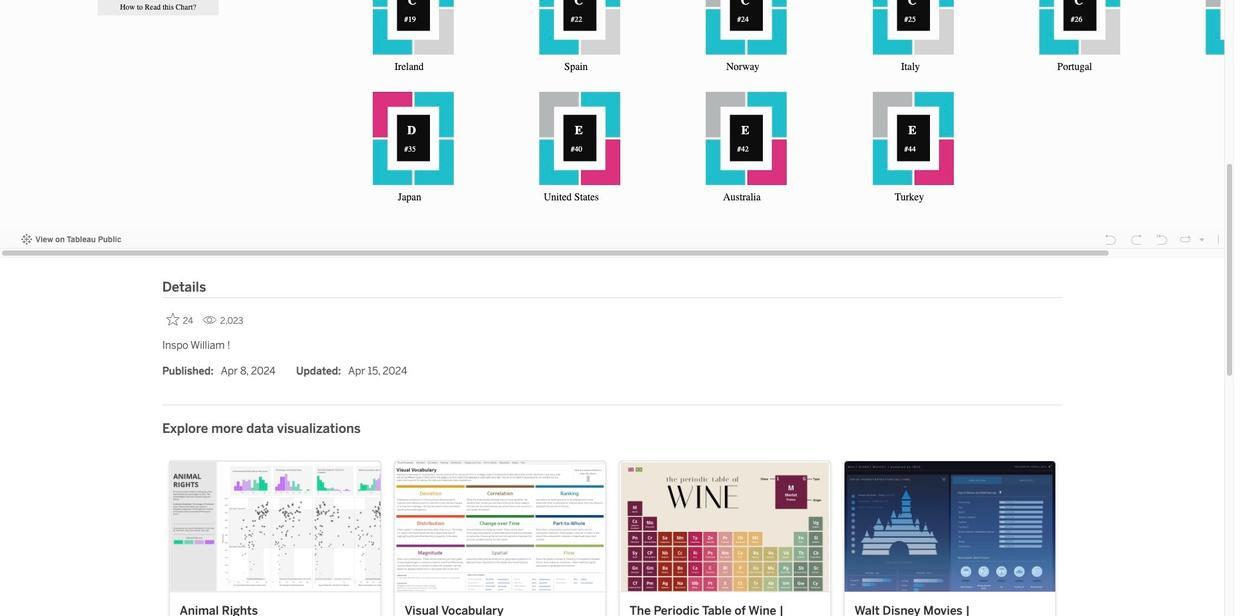 Task type: locate. For each thing, give the bounding box(es) containing it.
Add Favorite button
[[162, 309, 197, 330]]

3 workbook thumbnail image from the left
[[619, 461, 830, 592]]

workbook thumbnail image
[[169, 461, 380, 592], [394, 461, 605, 592], [619, 461, 830, 592], [845, 461, 1055, 592]]



Task type: describe. For each thing, give the bounding box(es) containing it.
1 workbook thumbnail image from the left
[[169, 461, 380, 592]]

explore more data visualizations heading
[[162, 406, 361, 439]]

add favorite image
[[166, 313, 179, 326]]

2 workbook thumbnail image from the left
[[394, 461, 605, 592]]

4 workbook thumbnail image from the left
[[845, 461, 1055, 592]]



Task type: vqa. For each thing, say whether or not it's contained in the screenshot.
3rd Workbook thumbnail from the right
yes



